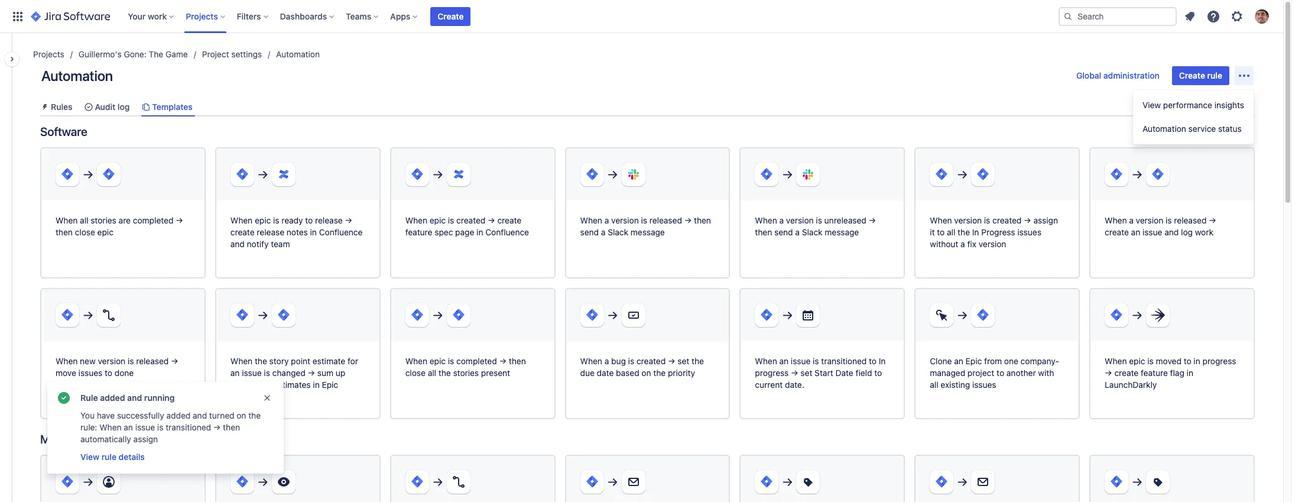 Task type: locate. For each thing, give the bounding box(es) containing it.
added inside you have successfully added and turned on the rule: when an issue is transitioned → then automatically assign
[[167, 410, 191, 421]]

1 horizontal spatial slack
[[802, 227, 823, 237]]

rule for view
[[102, 452, 117, 462]]

1 vertical spatial added
[[167, 410, 191, 421]]

in inside when epic is ready to release → create release notes in confluence and notify team
[[310, 227, 317, 237]]

version for when a version is released → create an issue and log work
[[1137, 215, 1164, 225]]

due
[[581, 368, 595, 378]]

1 horizontal spatial message
[[825, 227, 860, 237]]

set inside when an issue is transitioned to in progress → set start date field to current date.
[[801, 368, 813, 378]]

1 vertical spatial log
[[1182, 227, 1194, 237]]

you
[[80, 410, 95, 421]]

stories left present
[[453, 368, 479, 378]]

created up 'based'
[[637, 356, 666, 366]]

issues inside when version is created → assign it to all the in progress issues without a fix version
[[1018, 227, 1042, 237]]

issue
[[1143, 227, 1163, 237], [791, 356, 811, 366], [242, 368, 262, 378], [135, 422, 155, 432]]

1 vertical spatial work
[[1196, 227, 1214, 237]]

released inside when a version is released → create an issue and log work
[[1175, 215, 1207, 225]]

primary element
[[7, 0, 1059, 33]]

when inside 'when all stories are completed → then close epic'
[[56, 215, 78, 225]]

present
[[481, 368, 510, 378]]

when epic is created → create feature spec page in confluence link
[[390, 147, 556, 279]]

1 vertical spatial epic
[[322, 380, 338, 390]]

is inside when an issue is transitioned to in progress → set start date field to current date.
[[813, 356, 820, 366]]

point up 'dismiss' icon
[[252, 380, 272, 390]]

0 horizontal spatial release
[[257, 227, 285, 237]]

to up field
[[869, 356, 877, 366]]

issues down new
[[78, 368, 102, 378]]

changed
[[272, 368, 306, 378]]

then for when a version is released → then send a slack message
[[694, 215, 711, 225]]

is inside when epic is completed → then close all the stories present
[[448, 356, 454, 366]]

epic inside when epic is moved to in progress → create feature flag in launchdarkly
[[1130, 356, 1146, 366]]

1 horizontal spatial epic
[[966, 356, 983, 366]]

completed right are
[[133, 215, 174, 225]]

moved
[[1157, 356, 1182, 366]]

feature
[[406, 227, 433, 237], [1142, 368, 1169, 378]]

epic inside 'when all stories are completed → then close epic'
[[97, 227, 114, 237]]

1 horizontal spatial set
[[801, 368, 813, 378]]

audit log
[[95, 102, 130, 112]]

1 horizontal spatial stories
[[453, 368, 479, 378]]

in
[[310, 227, 317, 237], [477, 227, 484, 237], [1194, 356, 1201, 366], [1187, 368, 1194, 378], [313, 380, 320, 390]]

is inside the when a version is released → then send a slack message
[[641, 215, 648, 225]]

set up date.
[[801, 368, 813, 378]]

feature down the moved
[[1142, 368, 1169, 378]]

2 horizontal spatial released
[[1175, 215, 1207, 225]]

filters button
[[233, 7, 273, 26]]

are
[[119, 215, 131, 225]]

confluence inside when epic is ready to release → create release notes in confluence and notify team
[[319, 227, 363, 237]]

0 vertical spatial completed
[[133, 215, 174, 225]]

issues down from
[[973, 380, 997, 390]]

epic
[[966, 356, 983, 366], [322, 380, 338, 390]]

when for when a version is unreleased → then send a slack message
[[756, 215, 778, 225]]

when version is created → assign it to all the in progress issues without a fix version link
[[915, 147, 1081, 279]]

→ inside when a bug is created → set the due date based on the priority
[[668, 356, 676, 366]]

issues right progress on the right of page
[[1018, 227, 1042, 237]]

1 vertical spatial assign
[[133, 434, 158, 444]]

automation down dashboards
[[276, 49, 320, 59]]

1 vertical spatial on
[[237, 410, 246, 421]]

when for when an issue is transitioned to in progress → set start date field to current date.
[[756, 356, 778, 366]]

1 slack from the left
[[608, 227, 629, 237]]

clone
[[931, 356, 953, 366]]

1 horizontal spatial rule
[[1208, 70, 1223, 80]]

projects up project
[[186, 11, 218, 21]]

stories inside 'when all stories are completed → then close epic'
[[91, 215, 116, 225]]

rule
[[1208, 70, 1223, 80], [102, 452, 117, 462]]

status
[[1219, 124, 1243, 134]]

an
[[1132, 227, 1141, 237], [780, 356, 789, 366], [955, 356, 964, 366], [231, 368, 240, 378], [124, 422, 133, 432]]

on
[[642, 368, 652, 378], [237, 410, 246, 421]]

to right it
[[938, 227, 945, 237]]

created for confluence
[[457, 215, 486, 225]]

automation down performance
[[1143, 124, 1187, 134]]

guillermo's
[[79, 49, 122, 59]]

0 horizontal spatial send
[[581, 227, 599, 237]]

1 confluence from the left
[[319, 227, 363, 237]]

then inside you have successfully added and turned on the rule: when an issue is transitioned → then automatically assign
[[223, 422, 240, 432]]

new
[[80, 356, 96, 366]]

then
[[694, 215, 711, 225], [56, 227, 73, 237], [756, 227, 773, 237], [509, 356, 526, 366], [223, 422, 240, 432]]

when inside when version is created → assign it to all the in progress issues without a fix version
[[931, 215, 953, 225]]

0 vertical spatial work
[[148, 11, 167, 21]]

0 vertical spatial rule
[[1208, 70, 1223, 80]]

0 horizontal spatial work
[[148, 11, 167, 21]]

to right field
[[875, 368, 883, 378]]

point up changed
[[291, 356, 311, 366]]

automation down guillermo's
[[41, 67, 113, 84]]

epic left from
[[966, 356, 983, 366]]

completed up present
[[457, 356, 497, 366]]

released
[[650, 215, 683, 225], [1175, 215, 1207, 225], [136, 356, 169, 366]]

1 horizontal spatial feature
[[1142, 368, 1169, 378]]

view down administration
[[1143, 100, 1162, 110]]

on right 'based'
[[642, 368, 652, 378]]

is inside when a bug is created → set the due date based on the priority
[[629, 356, 635, 366]]

point
[[291, 356, 311, 366], [252, 380, 272, 390]]

all inside when version is created → assign it to all the in progress issues without a fix version
[[948, 227, 956, 237]]

0 vertical spatial progress
[[1203, 356, 1237, 366]]

epic for when epic is ready to release → create release notes in confluence and notify team
[[255, 215, 271, 225]]

send inside when a version is unreleased → then send a slack message
[[775, 227, 794, 237]]

0 vertical spatial view
[[1143, 100, 1162, 110]]

jira software image
[[31, 9, 110, 23], [31, 9, 110, 23]]

the right "turned"
[[249, 410, 261, 421]]

0 horizontal spatial confluence
[[319, 227, 363, 237]]

rule
[[80, 393, 98, 403]]

work
[[148, 11, 167, 21], [1196, 227, 1214, 237]]

create inside primary element
[[438, 11, 464, 21]]

when inside when an issue is transitioned to in progress → set start date field to current date.
[[756, 356, 778, 366]]

rules image
[[40, 102, 50, 112]]

0 horizontal spatial stories
[[91, 215, 116, 225]]

1 vertical spatial rule
[[102, 452, 117, 462]]

is inside when a version is released → create an issue and log work
[[1166, 215, 1173, 225]]

to up flag
[[1185, 356, 1192, 366]]

when
[[56, 215, 78, 225], [231, 215, 253, 225], [406, 215, 428, 225], [581, 215, 603, 225], [756, 215, 778, 225], [931, 215, 953, 225], [1106, 215, 1128, 225], [56, 356, 78, 366], [231, 356, 253, 366], [406, 356, 428, 366], [581, 356, 603, 366], [756, 356, 778, 366], [1106, 356, 1128, 366], [99, 422, 122, 432]]

automation
[[276, 49, 320, 59], [41, 67, 113, 84], [1143, 124, 1187, 134]]

create right apps popup button
[[438, 11, 464, 21]]

2 send from the left
[[775, 227, 794, 237]]

1 horizontal spatial create
[[1180, 70, 1206, 80]]

all inside clone an epic from one company- managed project to another with all existing issues
[[931, 380, 939, 390]]

is inside the when epic is created → create feature spec page in confluence
[[448, 215, 454, 225]]

version inside when new version is released → move issues to done
[[98, 356, 125, 366]]

log
[[118, 102, 130, 112], [1182, 227, 1194, 237]]

the left present
[[439, 368, 451, 378]]

the up fix at the top
[[958, 227, 971, 237]]

banner
[[0, 0, 1284, 33]]

2 horizontal spatial issues
[[1018, 227, 1042, 237]]

added up have
[[100, 393, 125, 403]]

performance
[[1164, 100, 1213, 110]]

→
[[176, 215, 183, 225], [345, 215, 353, 225], [488, 215, 495, 225], [685, 215, 692, 225], [869, 215, 877, 225], [1025, 215, 1032, 225], [1210, 215, 1217, 225], [171, 356, 178, 366], [500, 356, 507, 366], [668, 356, 676, 366], [308, 368, 315, 378], [791, 368, 799, 378], [1106, 368, 1113, 378], [213, 422, 221, 432]]

when inside when epic is moved to in progress → create feature flag in launchdarkly
[[1106, 356, 1128, 366]]

0 horizontal spatial added
[[100, 393, 125, 403]]

0 horizontal spatial transitioned
[[166, 422, 211, 432]]

field
[[856, 368, 873, 378]]

slack inside when a version is unreleased → then send a slack message
[[802, 227, 823, 237]]

epic inside when epic is completed → then close all the stories present
[[430, 356, 446, 366]]

0 horizontal spatial slack
[[608, 227, 629, 237]]

2 horizontal spatial created
[[993, 215, 1022, 225]]

message
[[631, 227, 665, 237], [825, 227, 860, 237]]

2 horizontal spatial automation
[[1143, 124, 1187, 134]]

all inside when epic is completed → then close all the stories present
[[428, 368, 437, 378]]

create up view performance insights
[[1180, 70, 1206, 80]]

created up progress on the right of page
[[993, 215, 1022, 225]]

0 horizontal spatial assign
[[133, 434, 158, 444]]

create for create rule
[[1180, 70, 1206, 80]]

rule down automatically
[[102, 452, 117, 462]]

1 horizontal spatial released
[[650, 215, 683, 225]]

0 horizontal spatial message
[[631, 227, 665, 237]]

1 vertical spatial completed
[[457, 356, 497, 366]]

launchdarkly
[[1106, 380, 1158, 390]]

rule left actions icon
[[1208, 70, 1223, 80]]

when a bug is created → set the due date based on the priority
[[581, 356, 704, 378]]

stories left are
[[91, 215, 116, 225]]

group containing view performance insights
[[1134, 90, 1255, 144]]

create inside when epic is moved to in progress → create feature flag in launchdarkly
[[1115, 368, 1139, 378]]

version
[[612, 215, 639, 225], [787, 215, 814, 225], [955, 215, 983, 225], [1137, 215, 1164, 225], [979, 239, 1007, 249], [98, 356, 125, 366]]

when for when new version is released → move issues to done
[[56, 356, 78, 366]]

when for when epic is completed → then close all the stories present
[[406, 356, 428, 366]]

0 vertical spatial project
[[968, 368, 995, 378]]

then for when a version is unreleased → then send a slack message
[[756, 227, 773, 237]]

0 horizontal spatial project
[[95, 432, 131, 446]]

guillermo's gone: the game link
[[79, 47, 188, 62]]

current
[[756, 380, 783, 390]]

when inside the when a version is released → then send a slack message
[[581, 215, 603, 225]]

1 message from the left
[[631, 227, 665, 237]]

view
[[1143, 100, 1162, 110], [80, 452, 99, 462]]

1 vertical spatial automation
[[41, 67, 113, 84]]

transitioned down "turned"
[[166, 422, 211, 432]]

0 horizontal spatial released
[[136, 356, 169, 366]]

1 horizontal spatial send
[[775, 227, 794, 237]]

when inside when a version is released → create an issue and log work
[[1106, 215, 1128, 225]]

in left clone
[[879, 356, 886, 366]]

created inside the when epic is created → create feature spec page in confluence
[[457, 215, 486, 225]]

0 vertical spatial set
[[678, 356, 690, 366]]

1 horizontal spatial on
[[642, 368, 652, 378]]

epic inside when the story point estimate for an issue is changed → sum up story point estimates in epic
[[322, 380, 338, 390]]

epic down sum
[[322, 380, 338, 390]]

global administration link
[[1070, 66, 1167, 85]]

project down from
[[968, 368, 995, 378]]

1 horizontal spatial view
[[1143, 100, 1162, 110]]

epic inside the when epic is created → create feature spec page in confluence
[[430, 215, 446, 225]]

in inside the when epic is created → create feature spec page in confluence
[[477, 227, 484, 237]]

is inside when a version is unreleased → then send a slack message
[[816, 215, 823, 225]]

0 horizontal spatial projects
[[33, 49, 64, 59]]

transitioned up date
[[822, 356, 867, 366]]

1 horizontal spatial issues
[[973, 380, 997, 390]]

projects link
[[33, 47, 64, 62]]

1 horizontal spatial story
[[269, 356, 289, 366]]

message for unreleased
[[825, 227, 860, 237]]

sidebar navigation image
[[0, 47, 26, 71]]

when inside when a bug is created → set the due date based on the priority
[[581, 356, 603, 366]]

set up priority
[[678, 356, 690, 366]]

templates image
[[142, 102, 151, 112]]

it
[[931, 227, 935, 237]]

when inside when the story point estimate for an issue is changed → sum up story point estimates in epic
[[231, 356, 253, 366]]

when inside when new version is released → move issues to done
[[56, 356, 78, 366]]

progress inside when epic is moved to in progress → create feature flag in launchdarkly
[[1203, 356, 1237, 366]]

1 vertical spatial view
[[80, 452, 99, 462]]

unreleased
[[825, 215, 867, 225]]

version for when a version is unreleased → then send a slack message
[[787, 215, 814, 225]]

2 slack from the left
[[802, 227, 823, 237]]

1 horizontal spatial created
[[637, 356, 666, 366]]

created up page
[[457, 215, 486, 225]]

stories
[[91, 215, 116, 225], [453, 368, 479, 378]]

projects
[[186, 11, 218, 21], [33, 49, 64, 59]]

have
[[97, 410, 115, 421]]

and
[[1165, 227, 1180, 237], [231, 239, 245, 249], [127, 393, 142, 403], [193, 410, 207, 421]]

to
[[305, 215, 313, 225], [938, 227, 945, 237], [869, 356, 877, 366], [1185, 356, 1192, 366], [105, 368, 112, 378], [875, 368, 883, 378], [997, 368, 1005, 378]]

0 vertical spatial issues
[[1018, 227, 1042, 237]]

→ inside when epic is moved to in progress → create feature flag in launchdarkly
[[1106, 368, 1113, 378]]

is inside when new version is released → move issues to done
[[128, 356, 134, 366]]

1 horizontal spatial projects
[[186, 11, 218, 21]]

another
[[1007, 368, 1037, 378]]

2 confluence from the left
[[486, 227, 529, 237]]

progress right the moved
[[1203, 356, 1237, 366]]

→ inside when version is created → assign it to all the in progress issues without a fix version
[[1025, 215, 1032, 225]]

to down from
[[997, 368, 1005, 378]]

when epic is ready to release → create release notes in confluence and notify team
[[231, 215, 363, 249]]

release up 'team'
[[257, 227, 285, 237]]

in up fix at the top
[[973, 227, 980, 237]]

insights
[[1215, 100, 1245, 110]]

work inside when a version is released → create an issue and log work
[[1196, 227, 1214, 237]]

estimates
[[274, 380, 311, 390]]

details
[[119, 452, 145, 462]]

0 vertical spatial on
[[642, 368, 652, 378]]

→ inside when the story point estimate for an issue is changed → sum up story point estimates in epic
[[308, 368, 315, 378]]

1 horizontal spatial transitioned
[[822, 356, 867, 366]]

story
[[269, 356, 289, 366], [231, 380, 250, 390]]

confluence right notes
[[319, 227, 363, 237]]

when epic is moved to in progress → create feature flag in launchdarkly link
[[1090, 288, 1256, 419]]

→ inside when a version is released → create an issue and log work
[[1210, 215, 1217, 225]]

to inside when version is created → assign it to all the in progress issues without a fix version
[[938, 227, 945, 237]]

then inside 'when all stories are completed → then close epic'
[[56, 227, 73, 237]]

date
[[836, 368, 854, 378]]

0 vertical spatial added
[[100, 393, 125, 403]]

0 horizontal spatial create
[[438, 11, 464, 21]]

0 horizontal spatial close
[[75, 227, 95, 237]]

0 horizontal spatial set
[[678, 356, 690, 366]]

slack for released
[[608, 227, 629, 237]]

then inside when a version is unreleased → then send a slack message
[[756, 227, 773, 237]]

0 vertical spatial create
[[438, 11, 464, 21]]

0 vertical spatial transitioned
[[822, 356, 867, 366]]

feature left spec at the top left of page
[[406, 227, 433, 237]]

message inside when a version is unreleased → then send a slack message
[[825, 227, 860, 237]]

when inside when epic is ready to release → create release notes in confluence and notify team
[[231, 215, 253, 225]]

settings
[[231, 49, 262, 59]]

1 horizontal spatial automation
[[276, 49, 320, 59]]

projects right the sidebar navigation 'image'
[[33, 49, 64, 59]]

version inside when a version is unreleased → then send a slack message
[[787, 215, 814, 225]]

version inside when a version is released → create an issue and log work
[[1137, 215, 1164, 225]]

0 vertical spatial projects
[[186, 11, 218, 21]]

1 vertical spatial transitioned
[[166, 422, 211, 432]]

to left done
[[105, 368, 112, 378]]

→ inside when new version is released → move issues to done
[[171, 356, 178, 366]]

0 horizontal spatial in
[[879, 356, 886, 366]]

0 horizontal spatial view
[[80, 452, 99, 462]]

the inside when epic is completed → then close all the stories present
[[439, 368, 451, 378]]

group
[[1134, 90, 1255, 144]]

1 vertical spatial issues
[[78, 368, 102, 378]]

then inside the when a version is released → then send a slack message
[[694, 215, 711, 225]]

completed inside when epic is completed → then close all the stories present
[[457, 356, 497, 366]]

notifications image
[[1184, 9, 1198, 23]]

when for when a version is released → then send a slack message
[[581, 215, 603, 225]]

the inside when the story point estimate for an issue is changed → sum up story point estimates in epic
[[255, 356, 267, 366]]

in right page
[[477, 227, 484, 237]]

epic for when epic is completed → then close all the stories present
[[430, 356, 446, 366]]

1 horizontal spatial added
[[167, 410, 191, 421]]

project up view rule details
[[95, 432, 131, 446]]

0 vertical spatial stories
[[91, 215, 116, 225]]

1 vertical spatial set
[[801, 368, 813, 378]]

confluence right page
[[486, 227, 529, 237]]

projects for projects link
[[33, 49, 64, 59]]

story up "turned"
[[231, 380, 250, 390]]

0 horizontal spatial completed
[[133, 215, 174, 225]]

view rule details
[[80, 452, 145, 462]]

when for when epic is moved to in progress → create feature flag in launchdarkly
[[1106, 356, 1128, 366]]

confluence inside the when epic is created → create feature spec page in confluence
[[486, 227, 529, 237]]

on right "turned"
[[237, 410, 246, 421]]

1 send from the left
[[581, 227, 599, 237]]

2 vertical spatial issues
[[973, 380, 997, 390]]

an inside clone an epic from one company- managed project to another with all existing issues
[[955, 356, 964, 366]]

tab list
[[35, 97, 1260, 117]]

0 vertical spatial log
[[118, 102, 130, 112]]

view down managing project
[[80, 452, 99, 462]]

1 vertical spatial projects
[[33, 49, 64, 59]]

rule added and running
[[80, 393, 175, 403]]

epic inside clone an epic from one company- managed project to another with all existing issues
[[966, 356, 983, 366]]

an inside when a version is released → create an issue and log work
[[1132, 227, 1141, 237]]

version inside the when a version is released → then send a slack message
[[612, 215, 639, 225]]

when for when a version is released → create an issue and log work
[[1106, 215, 1128, 225]]

is inside when the story point estimate for an issue is changed → sum up story point estimates in epic
[[264, 368, 270, 378]]

the up 'dismiss' icon
[[255, 356, 267, 366]]

story up changed
[[269, 356, 289, 366]]

0 vertical spatial point
[[291, 356, 311, 366]]

transitioned
[[822, 356, 867, 366], [166, 422, 211, 432]]

in down sum
[[313, 380, 320, 390]]

1 horizontal spatial progress
[[1203, 356, 1237, 366]]

1 horizontal spatial project
[[968, 368, 995, 378]]

released inside when new version is released → move issues to done
[[136, 356, 169, 366]]

0 vertical spatial story
[[269, 356, 289, 366]]

in right notes
[[310, 227, 317, 237]]

created inside when version is created → assign it to all the in progress issues without a fix version
[[993, 215, 1022, 225]]

0 vertical spatial release
[[315, 215, 343, 225]]

0 horizontal spatial log
[[118, 102, 130, 112]]

create
[[438, 11, 464, 21], [1180, 70, 1206, 80]]

dashboards button
[[277, 7, 339, 26]]

release right ready
[[315, 215, 343, 225]]

project
[[202, 49, 229, 59]]

2 vertical spatial automation
[[1143, 124, 1187, 134]]

slack for unreleased
[[802, 227, 823, 237]]

0 vertical spatial close
[[75, 227, 95, 237]]

progress up current on the right of the page
[[756, 368, 789, 378]]

spec
[[435, 227, 453, 237]]

issues
[[1018, 227, 1042, 237], [78, 368, 102, 378], [973, 380, 997, 390]]

1 vertical spatial stories
[[453, 368, 479, 378]]

teams
[[346, 11, 372, 21]]

when epic is completed → then close all the stories present link
[[390, 288, 556, 419]]

2 message from the left
[[825, 227, 860, 237]]

when inside you have successfully added and turned on the rule: when an issue is transitioned → then automatically assign
[[99, 422, 122, 432]]

1 vertical spatial in
[[879, 356, 886, 366]]

0 horizontal spatial rule
[[102, 452, 117, 462]]

1 vertical spatial progress
[[756, 368, 789, 378]]

view performance insights button
[[1134, 93, 1255, 117]]

1 vertical spatial release
[[257, 227, 285, 237]]

0 horizontal spatial progress
[[756, 368, 789, 378]]

epic inside when epic is ready to release → create release notes in confluence and notify team
[[255, 215, 271, 225]]

your work
[[128, 11, 167, 21]]

0 vertical spatial epic
[[966, 356, 983, 366]]

1 vertical spatial story
[[231, 380, 250, 390]]

to up notes
[[305, 215, 313, 225]]

0 horizontal spatial on
[[237, 410, 246, 421]]

view for view rule details
[[80, 452, 99, 462]]

assign
[[1034, 215, 1059, 225], [133, 434, 158, 444]]

added down running
[[167, 410, 191, 421]]

set
[[678, 356, 690, 366], [801, 368, 813, 378]]

1 horizontal spatial in
[[973, 227, 980, 237]]

the
[[958, 227, 971, 237], [255, 356, 267, 366], [692, 356, 704, 366], [439, 368, 451, 378], [654, 368, 666, 378], [249, 410, 261, 421]]

an inside when an issue is transitioned to in progress → set start date field to current date.
[[780, 356, 789, 366]]

1 vertical spatial point
[[252, 380, 272, 390]]

1 vertical spatial create
[[1180, 70, 1206, 80]]

0 horizontal spatial epic
[[322, 380, 338, 390]]

epic for when epic is created → create feature spec page in confluence
[[430, 215, 446, 225]]

completed inside 'when all stories are completed → then close epic'
[[133, 215, 174, 225]]

released inside the when a version is released → then send a slack message
[[650, 215, 683, 225]]

1 vertical spatial close
[[406, 368, 426, 378]]

0 horizontal spatial created
[[457, 215, 486, 225]]

without
[[931, 239, 959, 249]]



Task type: vqa. For each thing, say whether or not it's contained in the screenshot.
added within the "YOU HAVE SUCCESSFULLY ADDED AND TURNED ON THE RULE: WHEN AN ISSUE IS TRANSITIONED → THEN AUTOMATICALLY ASSIGN"
yes



Task type: describe. For each thing, give the bounding box(es) containing it.
team
[[271, 239, 290, 249]]

issue inside when a version is released → create an issue and log work
[[1143, 227, 1163, 237]]

search image
[[1064, 12, 1074, 21]]

version for when a version is released → then send a slack message
[[612, 215, 639, 225]]

on inside when a bug is created → set the due date based on the priority
[[642, 368, 652, 378]]

when for when epic is created → create feature spec page in confluence
[[406, 215, 428, 225]]

create rule
[[1180, 70, 1223, 80]]

managing project
[[40, 432, 131, 446]]

a inside when a version is released → create an issue and log work
[[1130, 215, 1134, 225]]

stories inside when epic is completed → then close all the stories present
[[453, 368, 479, 378]]

create for create
[[438, 11, 464, 21]]

0 horizontal spatial point
[[252, 380, 272, 390]]

software
[[40, 125, 87, 139]]

issue inside when the story point estimate for an issue is changed → sum up story point estimates in epic
[[242, 368, 262, 378]]

send for when a version is unreleased → then send a slack message
[[775, 227, 794, 237]]

1 horizontal spatial release
[[315, 215, 343, 225]]

clone an epic from one company- managed project to another with all existing issues
[[931, 356, 1060, 390]]

when an issue is transitioned to in progress → set start date field to current date. link
[[740, 288, 906, 419]]

view performance insights
[[1143, 100, 1245, 110]]

one
[[1005, 356, 1019, 366]]

→ inside 'when all stories are completed → then close epic'
[[176, 215, 183, 225]]

when for when version is created → assign it to all the in progress issues without a fix version
[[931, 215, 953, 225]]

create inside when a version is released → create an issue and log work
[[1106, 227, 1130, 237]]

dismiss image
[[263, 393, 272, 403]]

automation link
[[276, 47, 320, 62]]

your work button
[[124, 7, 179, 26]]

when for when epic is ready to release → create release notes in confluence and notify team
[[231, 215, 253, 225]]

create inside when epic is ready to release → create release notes in confluence and notify team
[[231, 227, 255, 237]]

teams button
[[343, 7, 383, 26]]

when a version is released → then send a slack message
[[581, 215, 711, 237]]

date
[[597, 368, 614, 378]]

fix
[[968, 239, 977, 249]]

feature inside when epic is moved to in progress → create feature flag in launchdarkly
[[1142, 368, 1169, 378]]

transitioned inside when an issue is transitioned to in progress → set start date field to current date.
[[822, 356, 867, 366]]

→ inside when an issue is transitioned to in progress → set start date field to current date.
[[791, 368, 799, 378]]

is inside when epic is moved to in progress → create feature flag in launchdarkly
[[1148, 356, 1154, 366]]

released for message
[[650, 215, 683, 225]]

an inside you have successfully added and turned on the rule: when an issue is transitioned → then automatically assign
[[124, 422, 133, 432]]

date.
[[785, 380, 805, 390]]

on inside you have successfully added and turned on the rule: when an issue is transitioned → then automatically assign
[[237, 410, 246, 421]]

project settings link
[[202, 47, 262, 62]]

flag
[[1171, 368, 1185, 378]]

with
[[1039, 368, 1055, 378]]

Search field
[[1059, 7, 1178, 26]]

automatically
[[80, 434, 131, 444]]

successfully
[[117, 410, 164, 421]]

banner containing your work
[[0, 0, 1284, 33]]

existing
[[941, 380, 971, 390]]

and inside when a version is released → create an issue and log work
[[1165, 227, 1180, 237]]

issues inside clone an epic from one company- managed project to another with all existing issues
[[973, 380, 997, 390]]

guillermo's gone: the game
[[79, 49, 188, 59]]

rule:
[[80, 422, 97, 432]]

the left priority
[[654, 368, 666, 378]]

when a version is released → then send a slack message link
[[565, 147, 731, 279]]

to inside clone an epic from one company- managed project to another with all existing issues
[[997, 368, 1005, 378]]

→ inside when epic is ready to release → create release notes in confluence and notify team
[[345, 215, 353, 225]]

estimate
[[313, 356, 346, 366]]

automation inside automation service status button
[[1143, 124, 1187, 134]]

in inside when version is created → assign it to all the in progress issues without a fix version
[[973, 227, 980, 237]]

created inside when a bug is created → set the due date based on the priority
[[637, 356, 666, 366]]

company-
[[1021, 356, 1060, 366]]

when a version is released → create an issue and log work link
[[1090, 147, 1256, 279]]

to inside when epic is moved to in progress → create feature flag in launchdarkly
[[1185, 356, 1192, 366]]

work inside popup button
[[148, 11, 167, 21]]

the inside you have successfully added and turned on the rule: when an issue is transitioned → then automatically assign
[[249, 410, 261, 421]]

the
[[149, 49, 163, 59]]

projects button
[[182, 7, 230, 26]]

progress
[[982, 227, 1016, 237]]

when for when all stories are completed → then close epic
[[56, 215, 78, 225]]

the inside when version is created → assign it to all the in progress issues without a fix version
[[958, 227, 971, 237]]

managing
[[40, 432, 92, 446]]

when for when a bug is created → set the due date based on the priority
[[581, 356, 603, 366]]

create inside the when epic is created → create feature spec page in confluence
[[498, 215, 522, 225]]

message for released
[[631, 227, 665, 237]]

rule for create
[[1208, 70, 1223, 80]]

when all stories are completed → then close epic link
[[40, 147, 206, 279]]

issue inside when an issue is transitioned to in progress → set start date field to current date.
[[791, 356, 811, 366]]

automation service status button
[[1134, 117, 1255, 141]]

0 vertical spatial automation
[[276, 49, 320, 59]]

when epic is completed → then close all the stories present
[[406, 356, 526, 378]]

gone:
[[124, 49, 147, 59]]

a inside when version is created → assign it to all the in progress issues without a fix version
[[961, 239, 966, 249]]

to inside when epic is ready to release → create release notes in confluence and notify team
[[305, 215, 313, 225]]

epic for when epic is moved to in progress → create feature flag in launchdarkly
[[1130, 356, 1146, 366]]

clone an epic from one company- managed project to another with all existing issues link
[[915, 288, 1081, 419]]

service
[[1189, 124, 1217, 134]]

and inside when epic is ready to release → create release notes in confluence and notify team
[[231, 239, 245, 249]]

to inside when new version is released → move issues to done
[[105, 368, 112, 378]]

projects for projects dropdown button
[[186, 11, 218, 21]]

progress inside when an issue is transitioned to in progress → set start date field to current date.
[[756, 368, 789, 378]]

log inside when a version is released → create an issue and log work
[[1182, 227, 1194, 237]]

close inside 'when all stories are completed → then close epic'
[[75, 227, 95, 237]]

in right flag
[[1187, 368, 1194, 378]]

log inside tab list
[[118, 102, 130, 112]]

→ inside when epic is completed → then close all the stories present
[[500, 356, 507, 366]]

your
[[128, 11, 146, 21]]

close inside when epic is completed → then close all the stories present
[[406, 368, 426, 378]]

for
[[348, 356, 358, 366]]

based
[[616, 368, 640, 378]]

when for when the story point estimate for an issue is changed → sum up story point estimates in epic
[[231, 356, 253, 366]]

→ inside you have successfully added and turned on the rule: when an issue is transitioned → then automatically assign
[[213, 422, 221, 432]]

issue inside you have successfully added and turned on the rule: when an issue is transitioned → then automatically assign
[[135, 422, 155, 432]]

then inside when epic is completed → then close all the stories present
[[509, 356, 526, 366]]

from
[[985, 356, 1003, 366]]

all inside 'when all stories are completed → then close epic'
[[80, 215, 88, 225]]

assign inside when version is created → assign it to all the in progress issues without a fix version
[[1034, 215, 1059, 225]]

feature inside the when epic is created → create feature spec page in confluence
[[406, 227, 433, 237]]

→ inside the when epic is created → create feature spec page in confluence
[[488, 215, 495, 225]]

is inside when epic is ready to release → create release notes in confluence and notify team
[[273, 215, 279, 225]]

→ inside when a version is unreleased → then send a slack message
[[869, 215, 877, 225]]

when an issue is transitioned to in progress → set start date field to current date.
[[756, 356, 886, 390]]

→ inside the when a version is released → then send a slack message
[[685, 215, 692, 225]]

0 horizontal spatial story
[[231, 380, 250, 390]]

page
[[456, 227, 475, 237]]

you have successfully added and turned on the rule: when an issue is transitioned → then automatically assign
[[80, 410, 261, 444]]

send for when a version is released → then send a slack message
[[581, 227, 599, 237]]

notes
[[287, 227, 308, 237]]

1 horizontal spatial point
[[291, 356, 311, 366]]

in inside when the story point estimate for an issue is changed → sum up story point estimates in epic
[[313, 380, 320, 390]]

released for log
[[1175, 215, 1207, 225]]

is inside you have successfully added and turned on the rule: when an issue is transitioned → then automatically assign
[[157, 422, 163, 432]]

issues inside when new version is released → move issues to done
[[78, 368, 102, 378]]

ready
[[282, 215, 303, 225]]

version for when new version is released → move issues to done
[[98, 356, 125, 366]]

in inside when an issue is transitioned to in progress → set start date field to current date.
[[879, 356, 886, 366]]

view rule details button
[[79, 450, 146, 464]]

when epic is created → create feature spec page in confluence
[[406, 215, 529, 237]]

assign inside you have successfully added and turned on the rule: when an issue is transitioned → then automatically assign
[[133, 434, 158, 444]]

when new version is released → move issues to done
[[56, 356, 178, 378]]

global
[[1077, 70, 1102, 80]]

notify
[[247, 239, 269, 249]]

view for view performance insights
[[1143, 100, 1162, 110]]

appswitcher icon image
[[11, 9, 25, 23]]

apps
[[390, 11, 411, 21]]

1 vertical spatial project
[[95, 432, 131, 446]]

settings image
[[1231, 9, 1245, 23]]

up
[[336, 368, 346, 378]]

created for in
[[993, 215, 1022, 225]]

project inside clone an epic from one company- managed project to another with all existing issues
[[968, 368, 995, 378]]

turned
[[209, 410, 235, 421]]

when epic is ready to release → create release notes in confluence and notify team link
[[215, 147, 381, 279]]

bug
[[612, 356, 626, 366]]

an inside when the story point estimate for an issue is changed → sum up story point estimates in epic
[[231, 368, 240, 378]]

when a version is released → create an issue and log work
[[1106, 215, 1217, 237]]

managed
[[931, 368, 966, 378]]

actions image
[[1238, 69, 1252, 83]]

success image
[[57, 391, 71, 405]]

audit
[[95, 102, 116, 112]]

administration
[[1104, 70, 1160, 80]]

create button
[[431, 7, 471, 26]]

when version is created → assign it to all the in progress issues without a fix version
[[931, 215, 1059, 249]]

audit log image
[[84, 102, 94, 112]]

transitioned inside you have successfully added and turned on the rule: when an issue is transitioned → then automatically assign
[[166, 422, 211, 432]]

project settings
[[202, 49, 262, 59]]

when all stories are completed → then close epic
[[56, 215, 183, 237]]

sum
[[318, 368, 334, 378]]

0 horizontal spatial automation
[[41, 67, 113, 84]]

game
[[166, 49, 188, 59]]

when new version is released → move issues to done link
[[40, 288, 206, 419]]

the up priority
[[692, 356, 704, 366]]

running
[[144, 393, 175, 403]]

and inside you have successfully added and turned on the rule: when an issue is transitioned → then automatically assign
[[193, 410, 207, 421]]

priority
[[668, 368, 696, 378]]

when a version is unreleased → then send a slack message
[[756, 215, 877, 237]]

tab list containing rules
[[35, 97, 1260, 117]]

help image
[[1207, 9, 1221, 23]]

your profile and settings image
[[1256, 9, 1270, 23]]

create rule button
[[1173, 66, 1230, 85]]

a inside when a bug is created → set the due date based on the priority
[[605, 356, 609, 366]]

set inside when a bug is created → set the due date based on the priority
[[678, 356, 690, 366]]

is inside when version is created → assign it to all the in progress issues without a fix version
[[985, 215, 991, 225]]

apps button
[[387, 7, 423, 26]]

then for when all stories are completed → then close epic
[[56, 227, 73, 237]]

dashboards
[[280, 11, 327, 21]]

templates
[[152, 102, 193, 112]]

in right the moved
[[1194, 356, 1201, 366]]

done
[[115, 368, 134, 378]]



